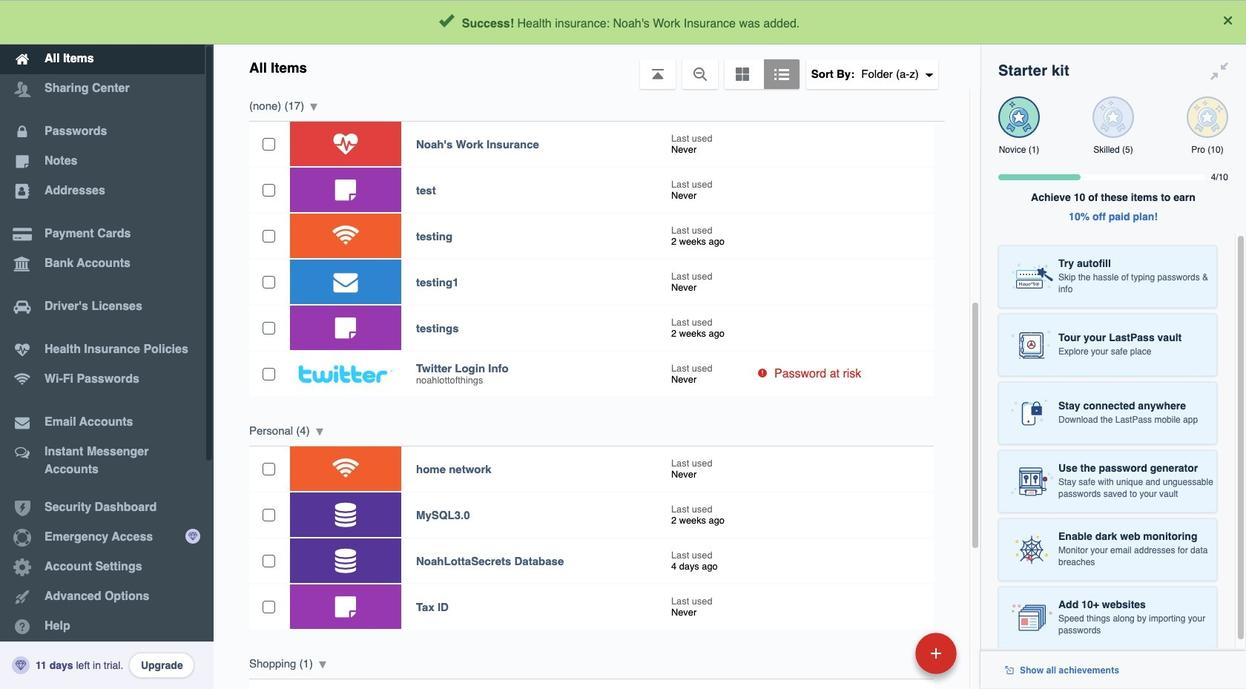 Task type: describe. For each thing, give the bounding box(es) containing it.
new item navigation
[[814, 628, 966, 689]]

new item element
[[814, 632, 962, 674]]



Task type: vqa. For each thing, say whether or not it's contained in the screenshot.
the LastPass "image"
no



Task type: locate. For each thing, give the bounding box(es) containing it.
vault options navigation
[[214, 45, 981, 89]]

main navigation navigation
[[0, 0, 214, 689]]

Search search field
[[352, 6, 945, 39]]

alert
[[0, 0, 1246, 45]]

search my vault text field
[[352, 6, 945, 39]]



